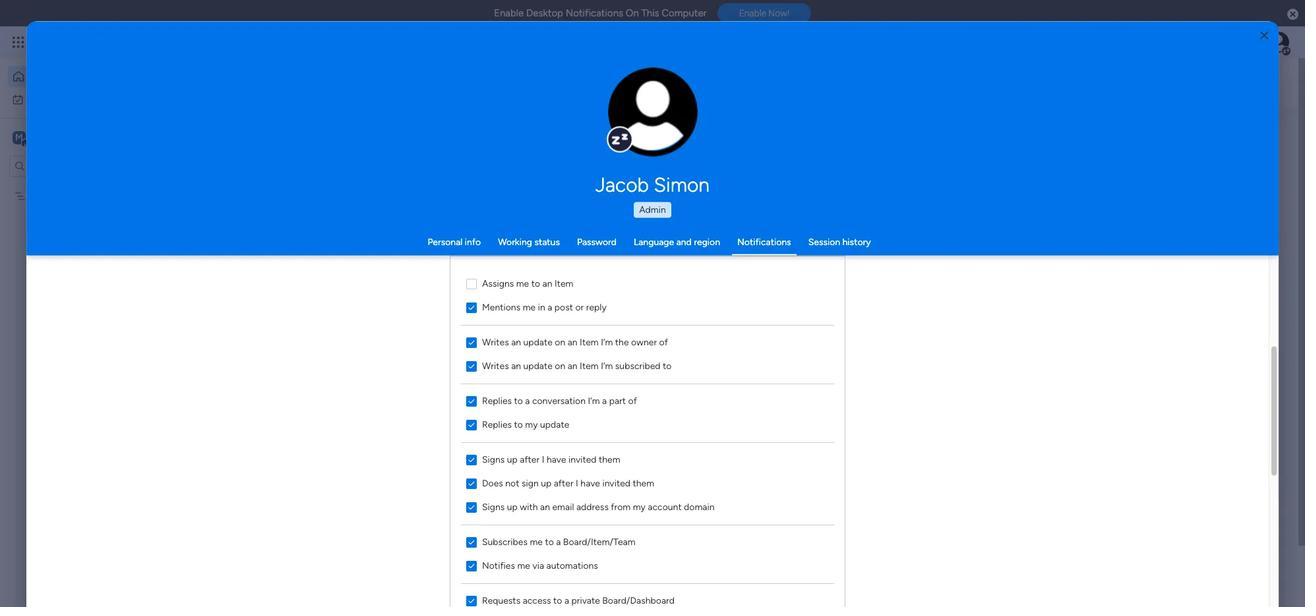 Task type: locate. For each thing, give the bounding box(es) containing it.
enable inside button
[[739, 8, 766, 19]]

workspace
[[56, 131, 108, 143]]

1 vertical spatial of
[[628, 395, 637, 407]]

me up via
[[530, 536, 543, 548]]

to
[[531, 278, 540, 289], [663, 360, 672, 372], [514, 395, 523, 407], [514, 419, 523, 430], [545, 536, 554, 548], [553, 595, 562, 606]]

i'm
[[601, 337, 613, 348], [601, 360, 613, 372], [588, 395, 600, 407]]

1 horizontal spatial enable
[[739, 8, 766, 19]]

subscribes me to a board/item/team
[[482, 536, 636, 548]]

to right access
[[553, 595, 562, 606]]

i'm left the part
[[588, 395, 600, 407]]

a
[[548, 302, 552, 313], [525, 395, 530, 407], [602, 395, 607, 407], [556, 536, 561, 548], [564, 595, 569, 606]]

update down conversation
[[540, 419, 569, 430]]

0 vertical spatial have
[[547, 454, 566, 465]]

home
[[30, 71, 56, 82]]

1 vertical spatial replies
[[482, 419, 512, 430]]

work inside "button"
[[44, 93, 64, 105]]

on down writes an update on an item i'm the owner of
[[555, 360, 565, 372]]

a for board/item/team
[[556, 536, 561, 548]]

2 vertical spatial item
[[580, 360, 599, 372]]

requests access to a private board/dashboard
[[482, 595, 675, 606]]

1 vertical spatial writes
[[482, 360, 509, 372]]

0 horizontal spatial work
[[44, 93, 64, 105]]

requests
[[482, 595, 521, 606]]

them up the does not sign up after i have invited them
[[599, 454, 620, 465]]

and left region
[[676, 236, 692, 247]]

desktop
[[526, 7, 563, 19]]

item up post
[[555, 278, 573, 289]]

0 vertical spatial i'm
[[601, 337, 613, 348]]

1 vertical spatial work
[[44, 93, 64, 105]]

1 replies from the top
[[482, 395, 512, 407]]

my
[[29, 93, 42, 105], [31, 190, 44, 201]]

them
[[599, 454, 620, 465], [633, 478, 654, 489]]

i up address
[[576, 478, 578, 489]]

have
[[547, 454, 566, 465], [581, 478, 600, 489]]

me right assigns
[[516, 278, 529, 289]]

i up the does not sign up after i have invited them
[[542, 454, 544, 465]]

2 signs from the top
[[482, 502, 505, 513]]

session history
[[808, 236, 871, 247]]

work for monday
[[107, 34, 130, 49]]

0 vertical spatial signs
[[482, 454, 505, 465]]

region
[[450, 256, 845, 607]]

them up account
[[633, 478, 654, 489]]

update down in
[[523, 337, 553, 348]]

0 horizontal spatial and
[[452, 451, 470, 464]]

my right "from"
[[633, 502, 646, 513]]

1 horizontal spatial after
[[554, 478, 574, 489]]

signs
[[482, 454, 505, 465], [482, 502, 505, 513]]

2 writes from the top
[[482, 360, 509, 372]]

invite your teammates and start collaborating
[[343, 451, 559, 464]]

update up conversation
[[523, 360, 553, 372]]

jacob simon
[[596, 173, 710, 197]]

option
[[0, 184, 168, 187]]

1 vertical spatial notifications
[[737, 236, 791, 247]]

notifications
[[566, 7, 623, 19], [737, 236, 791, 247]]

my up collaborating
[[525, 419, 538, 430]]

i
[[542, 454, 544, 465], [576, 478, 578, 489]]

signs up does
[[482, 454, 505, 465]]

signs up with an email address from my account domain
[[482, 502, 715, 513]]

after up email
[[554, 478, 574, 489]]

item up writes an update on an item i'm subscribed to
[[580, 337, 599, 348]]

personal
[[428, 236, 463, 247]]

enable desktop notifications on this computer
[[494, 7, 707, 19]]

account
[[648, 502, 682, 513]]

0 horizontal spatial them
[[599, 454, 620, 465]]

2 on from the top
[[555, 360, 565, 372]]

assigns
[[482, 278, 514, 289]]

an right with
[[540, 502, 550, 513]]

up left with
[[507, 502, 518, 513]]

session history link
[[808, 236, 871, 247]]

enable left 'desktop'
[[494, 7, 524, 19]]

2 vertical spatial up
[[507, 502, 518, 513]]

item
[[555, 278, 573, 289], [580, 337, 599, 348], [580, 360, 599, 372]]

0 vertical spatial after
[[520, 454, 540, 465]]

have up the does not sign up after i have invited them
[[547, 454, 566, 465]]

item down writes an update on an item i'm the owner of
[[580, 360, 599, 372]]

and left start
[[452, 451, 470, 464]]

1 vertical spatial invited
[[602, 478, 631, 489]]

my inside "button"
[[29, 93, 42, 105]]

a right in
[[548, 302, 552, 313]]

part
[[609, 395, 626, 407]]

jacob simon image
[[1268, 32, 1289, 53]]

0 vertical spatial invited
[[569, 454, 597, 465]]

my work button
[[8, 89, 142, 110]]

a up automations
[[556, 536, 561, 548]]

up
[[507, 454, 518, 465], [541, 478, 552, 489], [507, 502, 518, 513]]

admin
[[639, 204, 666, 215]]

2 replies from the top
[[482, 419, 512, 430]]

work right monday
[[107, 34, 130, 49]]

enable now! button
[[717, 3, 811, 23]]

0 vertical spatial on
[[555, 337, 565, 348]]

management
[[133, 34, 205, 49]]

0 horizontal spatial enable
[[494, 7, 524, 19]]

1 vertical spatial i'm
[[601, 360, 613, 372]]

replies
[[482, 395, 512, 407], [482, 419, 512, 430]]

up for with
[[507, 502, 518, 513]]

working
[[498, 236, 532, 247]]

signs down does
[[482, 502, 505, 513]]

plans
[[249, 36, 270, 47]]

invited up the does not sign up after i have invited them
[[569, 454, 597, 465]]

0 vertical spatial work
[[107, 34, 130, 49]]

0 horizontal spatial invited
[[569, 454, 597, 465]]

a up replies to my update
[[525, 395, 530, 407]]

an
[[542, 278, 552, 289], [511, 337, 521, 348], [568, 337, 578, 348], [511, 360, 521, 372], [568, 360, 578, 372], [540, 502, 550, 513]]

1 vertical spatial update
[[523, 360, 553, 372]]

1 vertical spatial on
[[555, 360, 565, 372]]

notifications right region
[[737, 236, 791, 247]]

on for the
[[555, 337, 565, 348]]

1 vertical spatial my
[[31, 190, 44, 201]]

after up sign
[[520, 454, 540, 465]]

writes for writes an update on an item i'm the owner of
[[482, 337, 509, 348]]

me for notifies
[[517, 560, 530, 571]]

my down home
[[29, 93, 42, 105]]

i'm left the
[[601, 337, 613, 348]]

1 vertical spatial them
[[633, 478, 654, 489]]

to right subscribed
[[663, 360, 672, 372]]

me left via
[[517, 560, 530, 571]]

computer
[[662, 7, 707, 19]]

personal info
[[428, 236, 481, 247]]

up right sign
[[541, 478, 552, 489]]

to up collaborating
[[514, 419, 523, 430]]

on up writes an update on an item i'm subscribed to
[[555, 337, 565, 348]]

of right owner
[[659, 337, 668, 348]]

dapulse close image
[[1287, 8, 1298, 21]]

0 vertical spatial writes
[[482, 337, 509, 348]]

select product image
[[12, 36, 25, 49]]

0 vertical spatial update
[[523, 337, 553, 348]]

me for mentions
[[523, 302, 536, 313]]

does not sign up after i have invited them
[[482, 478, 654, 489]]

writes
[[482, 337, 509, 348], [482, 360, 509, 372]]

replies up start
[[482, 419, 512, 430]]

jacob
[[596, 173, 649, 197]]

1 horizontal spatial work
[[107, 34, 130, 49]]

a left private
[[564, 595, 569, 606]]

subscribes
[[482, 536, 528, 548]]

0 vertical spatial i
[[542, 454, 544, 465]]

1 vertical spatial have
[[581, 478, 600, 489]]

1 horizontal spatial invited
[[602, 478, 631, 489]]

1 horizontal spatial and
[[676, 236, 692, 247]]

monday
[[59, 34, 104, 49]]

i'm left subscribed
[[601, 360, 613, 372]]

0 vertical spatial my
[[29, 93, 42, 105]]

up up not
[[507, 454, 518, 465]]

1 horizontal spatial i
[[576, 478, 578, 489]]

an up writes an update on an item i'm subscribed to
[[568, 337, 578, 348]]

1 writes from the top
[[482, 337, 509, 348]]

have up address
[[581, 478, 600, 489]]

this
[[641, 7, 659, 19]]

0 vertical spatial my
[[525, 419, 538, 430]]

me for assigns
[[516, 278, 529, 289]]

replies for replies to a conversation i'm a part of
[[482, 395, 512, 407]]

1 vertical spatial after
[[554, 478, 574, 489]]

0 horizontal spatial i
[[542, 454, 544, 465]]

work
[[107, 34, 130, 49], [44, 93, 64, 105]]

replies up replies to my update
[[482, 395, 512, 407]]

0 vertical spatial of
[[659, 337, 668, 348]]

an down writes an update on an item i'm the owner of
[[568, 360, 578, 372]]

personal info link
[[428, 236, 481, 247]]

my inside list box
[[31, 190, 44, 201]]

1 signs from the top
[[482, 454, 505, 465]]

enable
[[494, 7, 524, 19], [739, 8, 766, 19]]

work down home
[[44, 93, 64, 105]]

1 horizontal spatial my
[[633, 502, 646, 513]]

1 vertical spatial item
[[580, 337, 599, 348]]

access
[[523, 595, 551, 606]]

0 vertical spatial notifications
[[566, 7, 623, 19]]

me left in
[[523, 302, 536, 313]]

email
[[552, 502, 574, 513]]

0 horizontal spatial of
[[628, 395, 637, 407]]

1 horizontal spatial of
[[659, 337, 668, 348]]

i'm for subscribed
[[601, 360, 613, 372]]

enable now!
[[739, 8, 789, 19]]

session
[[808, 236, 840, 247]]

my left board
[[31, 190, 44, 201]]

enable left now!
[[739, 8, 766, 19]]

on
[[555, 337, 565, 348], [555, 360, 565, 372]]

language
[[634, 236, 674, 247]]

item for subscribed
[[580, 360, 599, 372]]

signs for signs up after i have invited them
[[482, 454, 505, 465]]

password link
[[577, 236, 617, 247]]

1 vertical spatial signs
[[482, 502, 505, 513]]

the
[[615, 337, 629, 348]]

0 vertical spatial replies
[[482, 395, 512, 407]]

picture
[[639, 130, 666, 140]]

signs for signs up with an email address from my account domain
[[482, 502, 505, 513]]

0 vertical spatial up
[[507, 454, 518, 465]]

1 on from the top
[[555, 337, 565, 348]]

mentions me in a post or reply
[[482, 302, 607, 313]]

my
[[525, 419, 538, 430], [633, 502, 646, 513]]

notifications left on
[[566, 7, 623, 19]]

and
[[676, 236, 692, 247], [452, 451, 470, 464]]

invited up "from"
[[602, 478, 631, 489]]

after
[[520, 454, 540, 465], [554, 478, 574, 489]]

of right the part
[[628, 395, 637, 407]]



Task type: vqa. For each thing, say whether or not it's contained in the screenshot.
People to the top
no



Task type: describe. For each thing, give the bounding box(es) containing it.
private
[[571, 595, 600, 606]]

address
[[576, 502, 609, 513]]

does
[[482, 478, 503, 489]]

to up replies to my update
[[514, 395, 523, 407]]

1 image
[[1113, 27, 1124, 42]]

notifications link
[[737, 236, 791, 247]]

workspace selection element
[[13, 130, 110, 147]]

in
[[538, 302, 545, 313]]

history
[[842, 236, 871, 247]]

status
[[534, 236, 560, 247]]

replies for replies to my update
[[482, 419, 512, 430]]

me for subscribes
[[530, 536, 543, 548]]

a for post
[[548, 302, 552, 313]]

board/item/team
[[563, 536, 636, 548]]

info
[[465, 236, 481, 247]]

a for private
[[564, 595, 569, 606]]

from
[[611, 502, 631, 513]]

1 vertical spatial i
[[576, 478, 578, 489]]

1 vertical spatial up
[[541, 478, 552, 489]]

sign
[[522, 478, 539, 489]]

or
[[575, 302, 584, 313]]

domain
[[684, 502, 715, 513]]

see
[[231, 36, 246, 47]]

subscribed
[[615, 360, 661, 372]]

replies to my update
[[482, 419, 569, 430]]

not
[[505, 478, 519, 489]]

to up in
[[531, 278, 540, 289]]

language and region
[[634, 236, 720, 247]]

close image
[[1260, 31, 1268, 41]]

main
[[30, 131, 53, 143]]

conversation
[[532, 395, 586, 407]]

my board
[[31, 190, 70, 201]]

writes for writes an update on an item i'm subscribed to
[[482, 360, 509, 372]]

enable for enable desktop notifications on this computer
[[494, 7, 524, 19]]

0 vertical spatial item
[[555, 278, 573, 289]]

m
[[15, 132, 23, 143]]

automations
[[546, 560, 598, 571]]

an down mentions
[[511, 337, 521, 348]]

invite
[[343, 451, 370, 464]]

i'm for the
[[601, 337, 613, 348]]

writes an update on an item i'm subscribed to
[[482, 360, 672, 372]]

an up replies to a conversation i'm a part of
[[511, 360, 521, 372]]

change profile picture button
[[608, 67, 698, 157]]

teammates
[[396, 451, 450, 464]]

workspace image
[[13, 130, 26, 145]]

0 horizontal spatial notifications
[[566, 7, 623, 19]]

notifies me via automations
[[482, 560, 598, 571]]

board
[[46, 190, 70, 201]]

collaborating
[[497, 451, 559, 464]]

start
[[472, 451, 494, 464]]

monday work management
[[59, 34, 205, 49]]

0 horizontal spatial after
[[520, 454, 540, 465]]

item for the
[[580, 337, 599, 348]]

Search in workspace field
[[28, 158, 110, 173]]

1 horizontal spatial them
[[633, 478, 654, 489]]

1 horizontal spatial notifications
[[737, 236, 791, 247]]

working status link
[[498, 236, 560, 247]]

profile
[[657, 119, 681, 129]]

on for subscribed
[[555, 360, 565, 372]]

see plans button
[[213, 32, 276, 52]]

0 vertical spatial them
[[599, 454, 620, 465]]

language and region link
[[634, 236, 720, 247]]

my board list box
[[0, 182, 168, 385]]

work for my
[[44, 93, 64, 105]]

1 horizontal spatial have
[[581, 478, 600, 489]]

update for writes an update on an item i'm subscribed to
[[523, 360, 553, 372]]

region containing assigns me to an item
[[450, 256, 845, 607]]

my for my board
[[31, 190, 44, 201]]

1 vertical spatial my
[[633, 502, 646, 513]]

with
[[520, 502, 538, 513]]

to up notifies me via automations
[[545, 536, 554, 548]]

post
[[554, 302, 573, 313]]

signs up after i have invited them
[[482, 454, 620, 465]]

up for after
[[507, 454, 518, 465]]

reply
[[586, 302, 607, 313]]

working status
[[498, 236, 560, 247]]

2 vertical spatial i'm
[[588, 395, 600, 407]]

board/dashboard
[[602, 595, 675, 606]]

0 vertical spatial and
[[676, 236, 692, 247]]

assigns me to an item
[[482, 278, 573, 289]]

owner
[[631, 337, 657, 348]]

1 vertical spatial and
[[452, 451, 470, 464]]

via
[[533, 560, 544, 571]]

password
[[577, 236, 617, 247]]

writes an update on an item i'm the owner of
[[482, 337, 668, 348]]

0 horizontal spatial my
[[525, 419, 538, 430]]

simon
[[654, 173, 710, 197]]

replies to a conversation i'm a part of
[[482, 395, 637, 407]]

a left the part
[[602, 395, 607, 407]]

enable for enable now!
[[739, 8, 766, 19]]

region
[[694, 236, 720, 247]]

change
[[625, 119, 655, 129]]

now!
[[769, 8, 789, 19]]

on
[[626, 7, 639, 19]]

main workspace
[[30, 131, 108, 143]]

2 vertical spatial update
[[540, 419, 569, 430]]

change profile picture
[[625, 119, 681, 140]]

my for my work
[[29, 93, 42, 105]]

an up mentions me in a post or reply
[[542, 278, 552, 289]]

home button
[[8, 66, 142, 87]]

0 horizontal spatial have
[[547, 454, 566, 465]]

mentions
[[482, 302, 521, 313]]

your
[[372, 451, 393, 464]]

see plans
[[231, 36, 270, 47]]

notifies
[[482, 560, 515, 571]]

jacob simon button
[[471, 173, 834, 197]]

my work
[[29, 93, 64, 105]]

update for writes an update on an item i'm the owner of
[[523, 337, 553, 348]]



